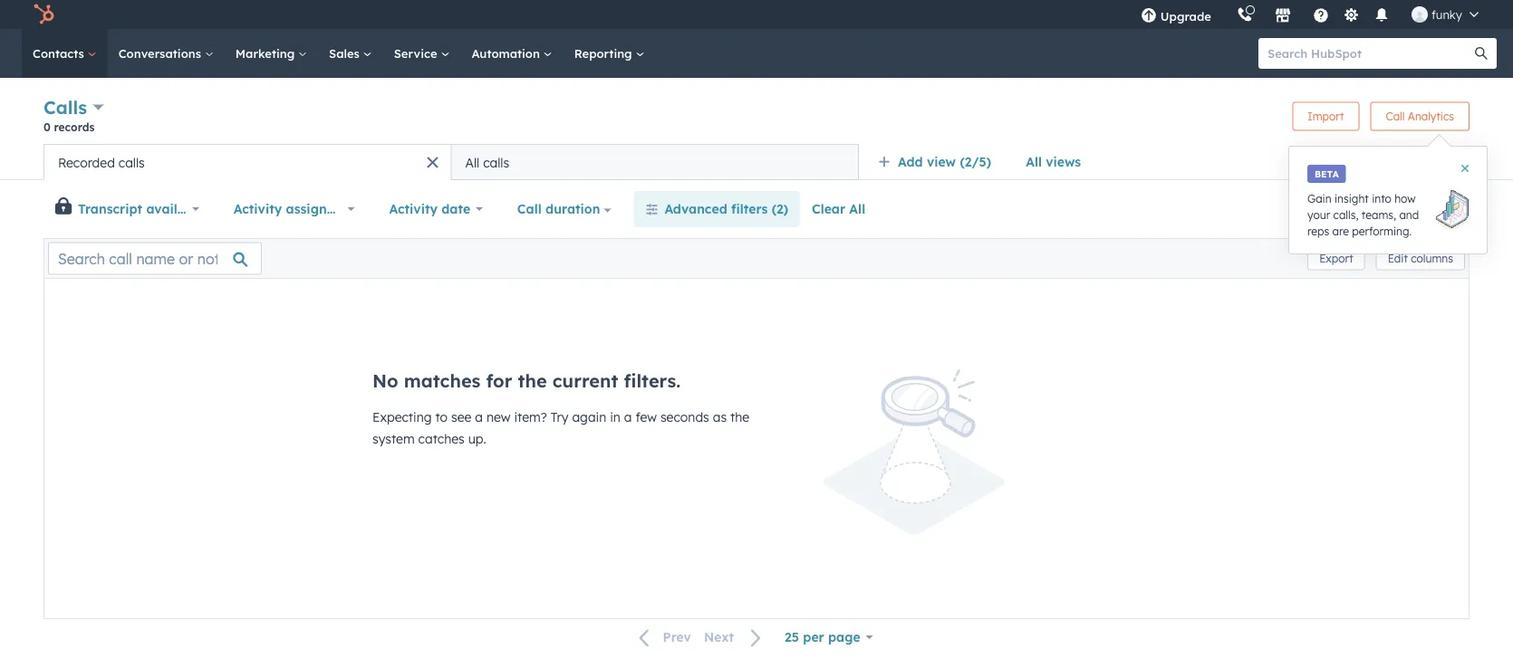 Task type: vqa. For each thing, say whether or not it's contained in the screenshot.
filters
yes



Task type: describe. For each thing, give the bounding box(es) containing it.
reps
[[1308, 224, 1330, 238]]

columns
[[1412, 252, 1454, 266]]

calls button
[[44, 94, 104, 121]]

view for save
[[1432, 203, 1455, 216]]

Search call name or notes search field
[[48, 242, 262, 275]]

import
[[1308, 110, 1345, 123]]

as
[[713, 410, 727, 426]]

service link
[[383, 29, 461, 78]]

recorded
[[58, 155, 115, 170]]

0
[[44, 120, 51, 134]]

recorded calls
[[58, 155, 145, 170]]

funky
[[1432, 7, 1463, 22]]

close image
[[1462, 165, 1469, 172]]

system
[[373, 431, 415, 447]]

notifications button
[[1367, 0, 1398, 29]]

all calls
[[465, 155, 510, 170]]

export button
[[1308, 247, 1366, 271]]

catches
[[418, 431, 465, 447]]

settings image
[[1344, 8, 1360, 24]]

activity date button
[[378, 191, 495, 228]]

edit columns button
[[1377, 247, 1466, 271]]

see
[[451, 410, 472, 426]]

recorded calls button
[[44, 144, 451, 180]]

add
[[898, 154, 923, 170]]

again
[[572, 410, 607, 426]]

expecting to see a new item? try again in a few seconds as the system catches up.
[[373, 410, 750, 447]]

activity assigned to
[[234, 201, 359, 217]]

call for call duration
[[517, 201, 542, 217]]

advanced filters (2) button
[[634, 191, 801, 228]]

performing.
[[1353, 224, 1413, 238]]

marketplaces button
[[1264, 0, 1303, 29]]

page
[[829, 630, 861, 646]]

call analytics
[[1387, 110, 1455, 123]]

call duration button
[[506, 191, 623, 228]]

all for all views
[[1026, 154, 1042, 170]]

automation
[[472, 46, 544, 61]]

upgrade image
[[1141, 8, 1157, 24]]

conversations link
[[108, 29, 225, 78]]

for
[[486, 370, 513, 393]]

new
[[487, 410, 511, 426]]

edit
[[1388, 252, 1409, 266]]

clear all
[[812, 201, 866, 217]]

date
[[442, 201, 471, 217]]

automation link
[[461, 29, 564, 78]]

save view
[[1404, 203, 1455, 216]]

hubspot link
[[22, 4, 68, 25]]

prev
[[663, 630, 692, 646]]

to inside popup button
[[346, 201, 359, 217]]

per
[[803, 630, 825, 646]]

import button
[[1293, 102, 1360, 131]]

view for add
[[927, 154, 956, 170]]

to inside 'expecting to see a new item? try again in a few seconds as the system catches up.'
[[436, 410, 448, 426]]

in
[[610, 410, 621, 426]]

25
[[785, 630, 800, 646]]

funky button
[[1401, 0, 1490, 29]]

contacts
[[33, 46, 88, 61]]

funky town image
[[1412, 6, 1429, 23]]

pagination navigation
[[629, 626, 773, 650]]

teams,
[[1362, 208, 1397, 222]]

export
[[1320, 252, 1354, 266]]

reporting link
[[564, 29, 656, 78]]

save view button
[[1372, 195, 1470, 224]]

calls for recorded calls
[[119, 155, 145, 170]]

filters.
[[624, 370, 681, 393]]

marketplaces image
[[1275, 8, 1292, 24]]

insight
[[1335, 192, 1370, 205]]

help image
[[1313, 8, 1330, 24]]

calling icon image
[[1237, 7, 1254, 23]]

25 per page
[[785, 630, 861, 646]]

call analytics link
[[1371, 102, 1470, 131]]

add view (2/5) button
[[867, 144, 1015, 180]]

current
[[553, 370, 619, 393]]

duration
[[546, 201, 600, 217]]

marketing
[[236, 46, 298, 61]]

no
[[373, 370, 399, 393]]

add view (2/5)
[[898, 154, 992, 170]]

25 per page button
[[773, 620, 885, 656]]

filters
[[732, 201, 768, 217]]

1 a from the left
[[475, 410, 483, 426]]

item?
[[514, 410, 547, 426]]



Task type: locate. For each thing, give the bounding box(es) containing it.
next button
[[698, 627, 773, 650]]

calls,
[[1334, 208, 1359, 222]]

transcript available button
[[73, 191, 211, 228]]

activity for activity assigned to
[[234, 201, 282, 217]]

all calls button
[[451, 144, 859, 180]]

contacts link
[[22, 29, 108, 78]]

gain
[[1308, 192, 1332, 205]]

all for all calls
[[465, 155, 480, 170]]

the right 'as'
[[731, 410, 750, 426]]

call inside banner
[[1387, 110, 1406, 123]]

activity left "date"
[[389, 201, 438, 217]]

(2/5)
[[960, 154, 992, 170]]

1 horizontal spatial the
[[731, 410, 750, 426]]

0 horizontal spatial a
[[475, 410, 483, 426]]

hubspot image
[[33, 4, 54, 25]]

view inside popup button
[[927, 154, 956, 170]]

calls inside button
[[119, 155, 145, 170]]

1 horizontal spatial all
[[850, 201, 866, 217]]

calls
[[44, 96, 87, 119]]

0 vertical spatial view
[[927, 154, 956, 170]]

calls up activity date popup button
[[483, 155, 510, 170]]

advanced filters (2)
[[665, 201, 789, 217]]

up.
[[468, 431, 487, 447]]

all
[[1026, 154, 1042, 170], [465, 155, 480, 170], [850, 201, 866, 217]]

help button
[[1306, 0, 1337, 29]]

0 horizontal spatial view
[[927, 154, 956, 170]]

calls for all calls
[[483, 155, 510, 170]]

clear all button
[[801, 191, 878, 228]]

view inside button
[[1432, 203, 1455, 216]]

2 activity from the left
[[389, 201, 438, 217]]

advanced
[[665, 201, 728, 217]]

service
[[394, 46, 441, 61]]

all views link
[[1015, 144, 1093, 180]]

prev button
[[629, 627, 698, 650]]

reporting
[[574, 46, 636, 61]]

available
[[146, 201, 205, 217]]

0 horizontal spatial activity
[[234, 201, 282, 217]]

notifications image
[[1374, 8, 1390, 24]]

beta
[[1315, 168, 1340, 179]]

upgrade
[[1161, 9, 1212, 24]]

0 vertical spatial call
[[1387, 110, 1406, 123]]

transcript available
[[78, 201, 205, 217]]

matches
[[404, 370, 481, 393]]

0 records
[[44, 120, 95, 134]]

1 horizontal spatial call
[[1387, 110, 1406, 123]]

transcript
[[78, 201, 142, 217]]

activity assigned to button
[[222, 191, 367, 228]]

all left views
[[1026, 154, 1042, 170]]

save
[[1404, 203, 1429, 216]]

0 vertical spatial to
[[346, 201, 359, 217]]

call left analytics
[[1387, 110, 1406, 123]]

expecting
[[373, 410, 432, 426]]

calls inside button
[[483, 155, 510, 170]]

menu containing funky
[[1128, 0, 1492, 29]]

a
[[475, 410, 483, 426], [624, 410, 632, 426]]

all right clear
[[850, 201, 866, 217]]

records
[[54, 120, 95, 134]]

0 horizontal spatial calls
[[119, 155, 145, 170]]

calls banner
[[44, 94, 1470, 144]]

to
[[346, 201, 359, 217], [436, 410, 448, 426]]

search button
[[1467, 38, 1498, 69]]

1 horizontal spatial view
[[1432, 203, 1455, 216]]

1 horizontal spatial calls
[[483, 155, 510, 170]]

1 horizontal spatial to
[[436, 410, 448, 426]]

and
[[1400, 208, 1420, 222]]

Search HubSpot search field
[[1259, 38, 1481, 69]]

1 horizontal spatial a
[[624, 410, 632, 426]]

calls right recorded
[[119, 155, 145, 170]]

0 horizontal spatial to
[[346, 201, 359, 217]]

to left see
[[436, 410, 448, 426]]

search image
[[1476, 47, 1488, 60]]

2 horizontal spatial all
[[1026, 154, 1042, 170]]

the right for
[[518, 370, 547, 393]]

0 horizontal spatial the
[[518, 370, 547, 393]]

0 horizontal spatial all
[[465, 155, 480, 170]]

to right assigned
[[346, 201, 359, 217]]

call inside button
[[517, 201, 542, 217]]

no matches for the current filters.
[[373, 370, 681, 393]]

1 horizontal spatial activity
[[389, 201, 438, 217]]

are
[[1333, 224, 1350, 238]]

view
[[927, 154, 956, 170], [1432, 203, 1455, 216]]

1 vertical spatial the
[[731, 410, 750, 426]]

try
[[551, 410, 569, 426]]

how
[[1395, 192, 1416, 205]]

conversations
[[118, 46, 205, 61]]

sales
[[329, 46, 363, 61]]

menu
[[1128, 0, 1492, 29]]

calls
[[119, 155, 145, 170], [483, 155, 510, 170]]

sales link
[[318, 29, 383, 78]]

marketing link
[[225, 29, 318, 78]]

a right see
[[475, 410, 483, 426]]

into
[[1373, 192, 1392, 205]]

0 horizontal spatial call
[[517, 201, 542, 217]]

the inside 'expecting to see a new item? try again in a few seconds as the system catches up.'
[[731, 410, 750, 426]]

gain insight into how your calls, teams, and reps are performing.
[[1308, 192, 1420, 238]]

0 vertical spatial the
[[518, 370, 547, 393]]

call for call analytics
[[1387, 110, 1406, 123]]

a right in at the bottom
[[624, 410, 632, 426]]

clear
[[812, 201, 846, 217]]

edit columns
[[1388, 252, 1454, 266]]

activity
[[234, 201, 282, 217], [389, 201, 438, 217]]

views
[[1046, 154, 1082, 170]]

activity for activity date
[[389, 201, 438, 217]]

calling icon button
[[1230, 2, 1261, 27]]

call left duration
[[517, 201, 542, 217]]

1 activity from the left
[[234, 201, 282, 217]]

your
[[1308, 208, 1331, 222]]

1 vertical spatial view
[[1432, 203, 1455, 216]]

view right save on the right
[[1432, 203, 1455, 216]]

1 calls from the left
[[119, 155, 145, 170]]

few
[[636, 410, 657, 426]]

call
[[1387, 110, 1406, 123], [517, 201, 542, 217]]

activity date
[[389, 201, 471, 217]]

all views
[[1026, 154, 1082, 170]]

1 vertical spatial to
[[436, 410, 448, 426]]

seconds
[[661, 410, 710, 426]]

2 a from the left
[[624, 410, 632, 426]]

2 calls from the left
[[483, 155, 510, 170]]

1 vertical spatial call
[[517, 201, 542, 217]]

view right add
[[927, 154, 956, 170]]

call duration
[[517, 201, 600, 217]]

next
[[704, 630, 734, 646]]

assigned
[[286, 201, 343, 217]]

all up "date"
[[465, 155, 480, 170]]

activity down recorded calls button
[[234, 201, 282, 217]]



